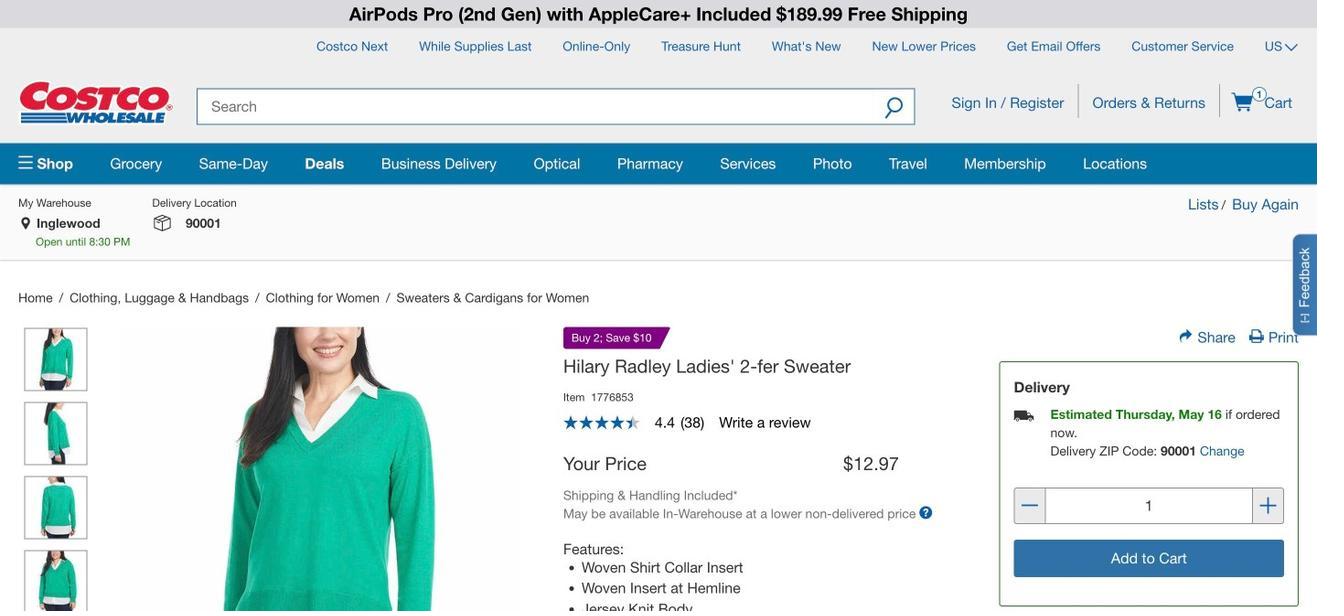 Task type: describe. For each thing, give the bounding box(es) containing it.
main element
[[18, 143, 1300, 184]]

search image
[[885, 97, 904, 122]]



Task type: vqa. For each thing, say whether or not it's contained in the screenshot.
green 3 image
yes



Task type: locate. For each thing, give the bounding box(es) containing it.
green 2 image
[[24, 402, 87, 465]]

green 1 image
[[24, 328, 87, 391]]

Search text field
[[197, 88, 874, 125], [197, 88, 874, 125]]

view larger image 1 image
[[118, 327, 522, 611]]

green 3 image
[[24, 476, 87, 539]]

None button
[[1015, 540, 1285, 578]]

None telephone field
[[1047, 488, 1253, 525]]

green 4 image
[[24, 550, 87, 611]]

costco us homepage image
[[18, 80, 174, 125]]



